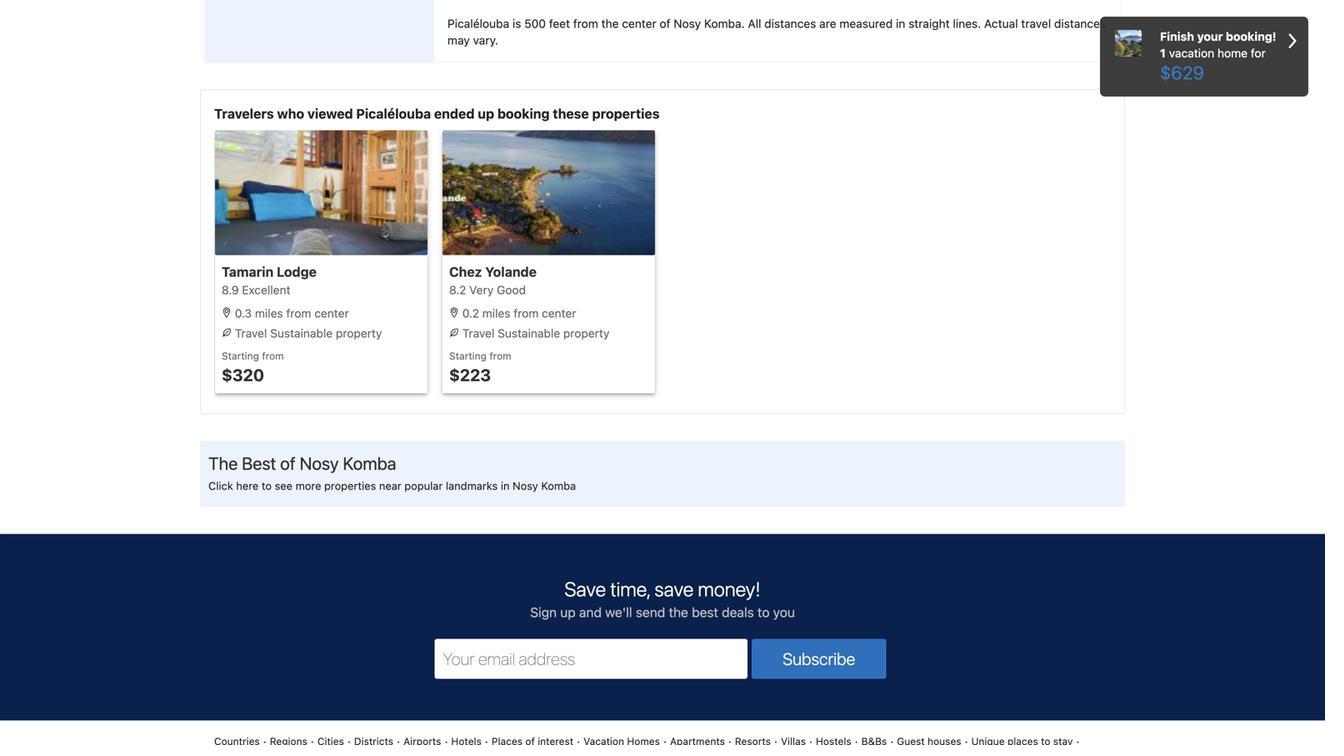 Task type: locate. For each thing, give the bounding box(es) containing it.
these
[[553, 106, 589, 122]]

center
[[622, 17, 656, 30], [314, 307, 349, 320], [542, 307, 576, 320]]

miles
[[255, 307, 283, 320], [482, 307, 510, 320]]

komba.
[[704, 17, 745, 30]]

0.3
[[235, 307, 252, 320]]

starting from $223
[[449, 350, 511, 385]]

0 horizontal spatial up
[[478, 106, 494, 122]]

save
[[564, 578, 606, 601]]

to inside the best of nosy komba click here to see more properties near popular landmarks in nosy komba
[[262, 480, 272, 492]]

0 vertical spatial in
[[896, 17, 905, 30]]

0 horizontal spatial sustainable
[[270, 327, 333, 340]]

lodge
[[277, 264, 317, 280]]

up for picalélouba
[[478, 106, 494, 122]]

1 sustainable from the left
[[270, 327, 333, 340]]

1 horizontal spatial to
[[757, 605, 770, 621]]

nosy left komba.
[[674, 17, 701, 30]]

money!
[[698, 578, 761, 601]]

of left komba.
[[660, 17, 670, 30]]

is
[[512, 17, 521, 30]]

starting up $320
[[222, 350, 259, 362]]

distances
[[764, 17, 816, 30], [1054, 17, 1106, 30]]

of inside the best of nosy komba click here to see more properties near popular landmarks in nosy komba
[[280, 453, 295, 474]]

0 vertical spatial komba
[[343, 453, 396, 474]]

1 travel from the left
[[235, 327, 267, 340]]

distances right travel
[[1054, 17, 1106, 30]]

travel for $223
[[462, 327, 494, 340]]

2 travel sustainable property from the left
[[459, 327, 610, 340]]

miles for $320
[[255, 307, 283, 320]]

from
[[573, 17, 598, 30], [286, 307, 311, 320], [514, 307, 539, 320], [262, 350, 284, 362], [489, 350, 511, 362]]

0 horizontal spatial to
[[262, 480, 272, 492]]

1 horizontal spatial travel sustainable property
[[459, 327, 610, 340]]

0 vertical spatial up
[[478, 106, 494, 122]]

in left straight
[[896, 17, 905, 30]]

save time, save money! sign up and we'll send the best deals to you
[[530, 578, 795, 621]]

1
[[1160, 46, 1166, 60]]

the best of nosy komba click here to see more properties near popular landmarks in nosy komba
[[208, 453, 576, 492]]

in right the landmarks
[[501, 480, 510, 492]]

to inside save time, save money! sign up and we'll send the best deals to you
[[757, 605, 770, 621]]

save
[[654, 578, 694, 601]]

to
[[262, 480, 272, 492], [757, 605, 770, 621]]

deals
[[722, 605, 754, 621]]

1 horizontal spatial up
[[560, 605, 576, 621]]

from inside starting from $320
[[262, 350, 284, 362]]

starting inside starting from $223
[[449, 350, 487, 362]]

0.3 miles from center
[[232, 307, 349, 320]]

from right feet on the top of page
[[573, 17, 598, 30]]

viewed
[[307, 106, 353, 122]]

0 horizontal spatial property
[[336, 327, 382, 340]]

are
[[819, 17, 836, 30]]

1 vertical spatial up
[[560, 605, 576, 621]]

1 starting from the left
[[222, 350, 259, 362]]

0 horizontal spatial the
[[601, 17, 619, 30]]

2 starting from the left
[[449, 350, 487, 362]]

1 horizontal spatial property
[[563, 327, 610, 340]]

1 horizontal spatial the
[[669, 605, 688, 621]]

0 vertical spatial picalélouba
[[448, 17, 509, 30]]

1 horizontal spatial distances
[[1054, 17, 1106, 30]]

1 vertical spatial of
[[280, 453, 295, 474]]

properties left the near
[[324, 480, 376, 492]]

starting up $223
[[449, 350, 487, 362]]

to left you
[[757, 605, 770, 621]]

starting
[[222, 350, 259, 362], [449, 350, 487, 362]]

1 vertical spatial komba
[[541, 480, 576, 492]]

1 vertical spatial to
[[757, 605, 770, 621]]

0 vertical spatial the
[[601, 17, 619, 30]]

landmarks
[[446, 480, 498, 492]]

good
[[497, 283, 526, 297]]

1 horizontal spatial starting
[[449, 350, 487, 362]]

0 horizontal spatial miles
[[255, 307, 283, 320]]

the
[[208, 453, 238, 474]]

0 horizontal spatial travel
[[235, 327, 267, 340]]

picalélouba up the vary.
[[448, 17, 509, 30]]

the inside the 'picalélouba is 500 feet from the center of nosy komba. all distances are measured in straight lines. actual travel distances may vary.'
[[601, 17, 619, 30]]

2 horizontal spatial nosy
[[674, 17, 701, 30]]

2 property from the left
[[563, 327, 610, 340]]

in for komba
[[501, 480, 510, 492]]

rightchevron image
[[1288, 28, 1297, 53]]

nosy right the landmarks
[[513, 480, 538, 492]]

$223
[[449, 365, 491, 385]]

0 horizontal spatial of
[[280, 453, 295, 474]]

property down 0.2 miles from center
[[563, 327, 610, 340]]

travel sustainable property
[[232, 327, 382, 340], [459, 327, 610, 340]]

sustainable down 0.2 miles from center
[[498, 327, 560, 340]]

up for money!
[[560, 605, 576, 621]]

0 horizontal spatial center
[[314, 307, 349, 320]]

komba
[[343, 453, 396, 474], [541, 480, 576, 492]]

up inside save time, save money! sign up and we'll send the best deals to you
[[560, 605, 576, 621]]

1 horizontal spatial sustainable
[[498, 327, 560, 340]]

1 vertical spatial properties
[[324, 480, 376, 492]]

properties right 'these'
[[592, 106, 660, 122]]

0.2
[[462, 307, 479, 320]]

0 vertical spatial to
[[262, 480, 272, 492]]

in inside the 'picalélouba is 500 feet from the center of nosy komba. all distances are measured in straight lines. actual travel distances may vary.'
[[896, 17, 905, 30]]

near
[[379, 480, 401, 492]]

1 vertical spatial the
[[669, 605, 688, 621]]

the
[[601, 17, 619, 30], [669, 605, 688, 621]]

1 horizontal spatial travel
[[462, 327, 494, 340]]

and
[[579, 605, 602, 621]]

0 horizontal spatial komba
[[343, 453, 396, 474]]

2 horizontal spatial center
[[622, 17, 656, 30]]

up right ended at left top
[[478, 106, 494, 122]]

2 travel from the left
[[462, 327, 494, 340]]

here
[[236, 480, 259, 492]]

nosy up more
[[300, 453, 339, 474]]

from up $320
[[262, 350, 284, 362]]

distances right all
[[764, 17, 816, 30]]

starting inside starting from $320
[[222, 350, 259, 362]]

nosy
[[674, 17, 701, 30], [300, 453, 339, 474], [513, 480, 538, 492]]

0 horizontal spatial starting
[[222, 350, 259, 362]]

8.9 excellent
[[222, 283, 290, 297]]

travel down 0.3
[[235, 327, 267, 340]]

ended
[[434, 106, 475, 122]]

0 horizontal spatial distances
[[764, 17, 816, 30]]

travel sustainable property for $320
[[232, 327, 382, 340]]

sustainable down the 0.3 miles from center
[[270, 327, 333, 340]]

travelers
[[214, 106, 274, 122]]

miles right 0.2
[[482, 307, 510, 320]]

travelers who viewed picalélouba ended up booking these properties
[[214, 106, 660, 122]]

1 horizontal spatial picalélouba
[[448, 17, 509, 30]]

1 travel sustainable property from the left
[[232, 327, 382, 340]]

1 vertical spatial picalélouba
[[356, 106, 431, 122]]

see
[[275, 480, 293, 492]]

sustainable
[[270, 327, 333, 340], [498, 327, 560, 340]]

8.2 very
[[449, 283, 494, 297]]

who
[[277, 106, 304, 122]]

2 sustainable from the left
[[498, 327, 560, 340]]

0 vertical spatial of
[[660, 17, 670, 30]]

0 horizontal spatial travel sustainable property
[[232, 327, 382, 340]]

2 vertical spatial nosy
[[513, 480, 538, 492]]

you
[[773, 605, 795, 621]]

1 horizontal spatial in
[[896, 17, 905, 30]]

property down the 0.3 miles from center
[[336, 327, 382, 340]]

picalélouba inside the 'picalélouba is 500 feet from the center of nosy komba. all distances are measured in straight lines. actual travel distances may vary.'
[[448, 17, 509, 30]]

sustainable for $320
[[270, 327, 333, 340]]

1 vertical spatial nosy
[[300, 453, 339, 474]]

from up $223
[[489, 350, 511, 362]]

in inside the best of nosy komba click here to see more properties near popular landmarks in nosy komba
[[501, 480, 510, 492]]

starting from $320
[[222, 350, 284, 385]]

picalélouba left ended at left top
[[356, 106, 431, 122]]

best
[[692, 605, 718, 621]]

feet
[[549, 17, 570, 30]]

0 vertical spatial properties
[[592, 106, 660, 122]]

of up see
[[280, 453, 295, 474]]

$320
[[222, 365, 264, 385]]

travel sustainable property for $223
[[459, 327, 610, 340]]

1 horizontal spatial center
[[542, 307, 576, 320]]

up left 'and'
[[560, 605, 576, 621]]

0 horizontal spatial in
[[501, 480, 510, 492]]

property
[[336, 327, 382, 340], [563, 327, 610, 340]]

in
[[896, 17, 905, 30], [501, 480, 510, 492]]

1 horizontal spatial nosy
[[513, 480, 538, 492]]

1 vertical spatial in
[[501, 480, 510, 492]]

0 vertical spatial nosy
[[674, 17, 701, 30]]

for
[[1251, 46, 1266, 60]]

properties
[[592, 106, 660, 122], [324, 480, 376, 492]]

travel sustainable property down the 0.3 miles from center
[[232, 327, 382, 340]]

0 horizontal spatial nosy
[[300, 453, 339, 474]]

1 horizontal spatial miles
[[482, 307, 510, 320]]

from down good
[[514, 307, 539, 320]]

the right feet on the top of page
[[601, 17, 619, 30]]

center for $223
[[542, 307, 576, 320]]

0.2 miles from center
[[459, 307, 576, 320]]

finish
[[1160, 30, 1194, 43]]

1 horizontal spatial of
[[660, 17, 670, 30]]

1 miles from the left
[[255, 307, 283, 320]]

to left see
[[262, 480, 272, 492]]

of inside the 'picalélouba is 500 feet from the center of nosy komba. all distances are measured in straight lines. actual travel distances may vary.'
[[660, 17, 670, 30]]

booking!
[[1226, 30, 1276, 43]]

travel down 0.2
[[462, 327, 494, 340]]

subscribe button
[[752, 640, 886, 680]]

of
[[660, 17, 670, 30], [280, 453, 295, 474]]

1 property from the left
[[336, 327, 382, 340]]

up
[[478, 106, 494, 122], [560, 605, 576, 621]]

the down 'save' at bottom
[[669, 605, 688, 621]]

finish your booking! 1 vacation home for $629
[[1160, 30, 1276, 83]]

0 horizontal spatial properties
[[324, 480, 376, 492]]

miles right 0.3
[[255, 307, 283, 320]]

travel
[[235, 327, 267, 340], [462, 327, 494, 340]]

$629
[[1160, 62, 1204, 83]]

travel sustainable property down 0.2 miles from center
[[459, 327, 610, 340]]

2 miles from the left
[[482, 307, 510, 320]]

picalélouba
[[448, 17, 509, 30], [356, 106, 431, 122]]



Task type: vqa. For each thing, say whether or not it's contained in the screenshot.
MORE
yes



Task type: describe. For each thing, give the bounding box(es) containing it.
properties inside the best of nosy komba click here to see more properties near popular landmarks in nosy komba
[[324, 480, 376, 492]]

straight
[[908, 17, 950, 30]]

booking
[[497, 106, 550, 122]]

may
[[448, 33, 470, 47]]

chez yolande 8.2 very good
[[449, 264, 537, 297]]

from inside starting from $223
[[489, 350, 511, 362]]

vary.
[[473, 33, 498, 47]]

the inside save time, save money! sign up and we'll send the best deals to you
[[669, 605, 688, 621]]

center inside the 'picalélouba is 500 feet from the center of nosy komba. all distances are measured in straight lines. actual travel distances may vary.'
[[622, 17, 656, 30]]

center for $320
[[314, 307, 349, 320]]

property for $320
[[336, 327, 382, 340]]

measured
[[839, 17, 893, 30]]

travel
[[1021, 17, 1051, 30]]

miles for $223
[[482, 307, 510, 320]]

subscribe
[[783, 650, 855, 669]]

property for $223
[[563, 327, 610, 340]]

starting for $320
[[222, 350, 259, 362]]

save time, save money! footer
[[0, 534, 1325, 746]]

tamarin
[[222, 264, 274, 280]]

best
[[242, 453, 276, 474]]

nosy inside the 'picalélouba is 500 feet from the center of nosy komba. all distances are measured in straight lines. actual travel distances may vary.'
[[674, 17, 701, 30]]

travel for $320
[[235, 327, 267, 340]]

sustainable for $223
[[498, 327, 560, 340]]

from inside the 'picalélouba is 500 feet from the center of nosy komba. all distances are measured in straight lines. actual travel distances may vary.'
[[573, 17, 598, 30]]

1 horizontal spatial properties
[[592, 106, 660, 122]]

all
[[748, 17, 761, 30]]

lines.
[[953, 17, 981, 30]]

vacation
[[1169, 46, 1214, 60]]

starting for $223
[[449, 350, 487, 362]]

send
[[636, 605, 665, 621]]

500
[[524, 17, 546, 30]]

from down lodge
[[286, 307, 311, 320]]

chez
[[449, 264, 482, 280]]

tamarin lodge 8.9 excellent
[[222, 264, 317, 297]]

in for from
[[896, 17, 905, 30]]

1 horizontal spatial komba
[[541, 480, 576, 492]]

Your email address email field
[[435, 640, 748, 680]]

more
[[296, 480, 321, 492]]

yolande
[[485, 264, 537, 280]]

we'll
[[605, 605, 632, 621]]

your
[[1197, 30, 1223, 43]]

1 distances from the left
[[764, 17, 816, 30]]

2 distances from the left
[[1054, 17, 1106, 30]]

sign
[[530, 605, 557, 621]]

time,
[[610, 578, 650, 601]]

actual
[[984, 17, 1018, 30]]

click
[[208, 480, 233, 492]]

popular
[[404, 480, 443, 492]]

0 horizontal spatial picalélouba
[[356, 106, 431, 122]]

picalélouba is 500 feet from the center of nosy komba. all distances are measured in straight lines. actual travel distances may vary.
[[448, 17, 1106, 47]]

home
[[1218, 46, 1248, 60]]



